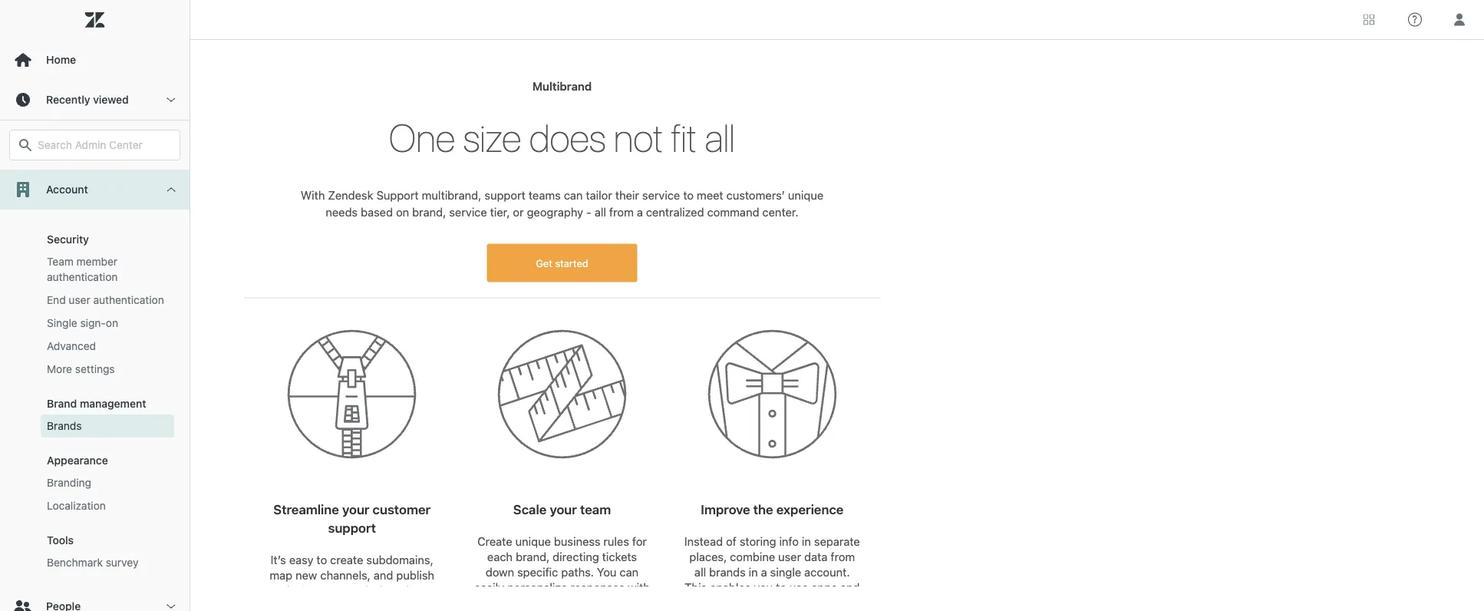 Task type: describe. For each thing, give the bounding box(es) containing it.
single sign-on link
[[41, 312, 174, 335]]

survey
[[106, 556, 139, 569]]

account button
[[0, 170, 190, 210]]

none search field inside primary element
[[2, 130, 188, 160]]

branding link
[[41, 471, 174, 494]]

brands
[[47, 420, 82, 432]]

brands link
[[41, 415, 174, 438]]

brands element
[[47, 418, 82, 434]]

recently viewed
[[46, 93, 129, 106]]

account
[[46, 183, 88, 196]]

user
[[69, 294, 90, 306]]

localization link
[[41, 494, 174, 517]]

team member authentication
[[47, 255, 118, 283]]

management
[[80, 397, 146, 410]]

end user authentication link
[[41, 289, 174, 312]]

branding
[[47, 476, 91, 489]]

authentication for member
[[47, 271, 118, 283]]

security element
[[47, 233, 89, 246]]

zendesk products image
[[1364, 14, 1375, 25]]

single sign-on
[[47, 317, 118, 329]]

more settings link
[[41, 358, 174, 381]]

more
[[47, 363, 72, 375]]

ai and bots
[[47, 175, 103, 188]]

user menu image
[[1450, 10, 1470, 30]]

team member authentication element
[[47, 254, 168, 285]]

tree item inside primary element
[[0, 11, 190, 587]]

recently
[[46, 93, 90, 106]]

team
[[47, 255, 74, 268]]

end
[[47, 294, 66, 306]]

advanced element
[[47, 339, 96, 354]]

ai
[[47, 175, 57, 188]]

team member authentication link
[[41, 250, 174, 289]]

brand management element
[[47, 397, 146, 410]]



Task type: vqa. For each thing, say whether or not it's contained in the screenshot.
Security ELEMENT
yes



Task type: locate. For each thing, give the bounding box(es) containing it.
tools
[[47, 534, 74, 547]]

advanced link
[[41, 335, 174, 358]]

primary element
[[0, 0, 190, 611]]

benchmark survey element
[[47, 555, 139, 570]]

authentication up on
[[93, 294, 164, 306]]

and
[[60, 175, 78, 188]]

on
[[106, 317, 118, 329]]

advanced
[[47, 340, 96, 352]]

more settings
[[47, 363, 115, 375]]

benchmark survey link
[[41, 551, 174, 574]]

security
[[47, 233, 89, 246]]

more settings element
[[47, 362, 115, 377]]

ai and bots element
[[47, 174, 103, 190]]

authentication for user
[[93, 294, 164, 306]]

home button
[[0, 40, 190, 80]]

appearance
[[47, 454, 108, 467]]

None search field
[[2, 130, 188, 160]]

tree inside primary element
[[0, 11, 190, 611]]

tools element
[[47, 534, 74, 547]]

tree
[[0, 11, 190, 611]]

account group
[[0, 51, 190, 587]]

conversations link
[[41, 193, 174, 216]]

tree item
[[0, 11, 190, 587]]

benchmark survey
[[47, 556, 139, 569]]

branding element
[[47, 475, 91, 491]]

1 vertical spatial authentication
[[93, 294, 164, 306]]

authentication down member
[[47, 271, 118, 283]]

brand
[[47, 397, 77, 410]]

authentication
[[47, 271, 118, 283], [93, 294, 164, 306]]

conversations element
[[47, 197, 118, 213]]

bots
[[81, 175, 103, 188]]

0 vertical spatial authentication
[[47, 271, 118, 283]]

benchmark
[[47, 556, 103, 569]]

settings
[[75, 363, 115, 375]]

member
[[76, 255, 117, 268]]

single sign-on element
[[47, 316, 118, 331]]

sign-
[[80, 317, 106, 329]]

tree containing ai and bots
[[0, 11, 190, 611]]

end user authentication element
[[47, 292, 164, 308]]

viewed
[[93, 93, 129, 106]]

localization
[[47, 499, 106, 512]]

conversations
[[47, 198, 118, 211]]

single
[[47, 317, 77, 329]]

help image
[[1409, 13, 1423, 26]]

appearance element
[[47, 454, 108, 467]]

ai and bots link
[[41, 170, 174, 193]]

Search Admin Center field
[[38, 138, 170, 152]]

localization element
[[47, 498, 106, 514]]

brand management
[[47, 397, 146, 410]]

end user authentication
[[47, 294, 164, 306]]

home
[[46, 53, 76, 66]]

tree item containing ai and bots
[[0, 11, 190, 587]]

recently viewed button
[[0, 80, 190, 120]]



